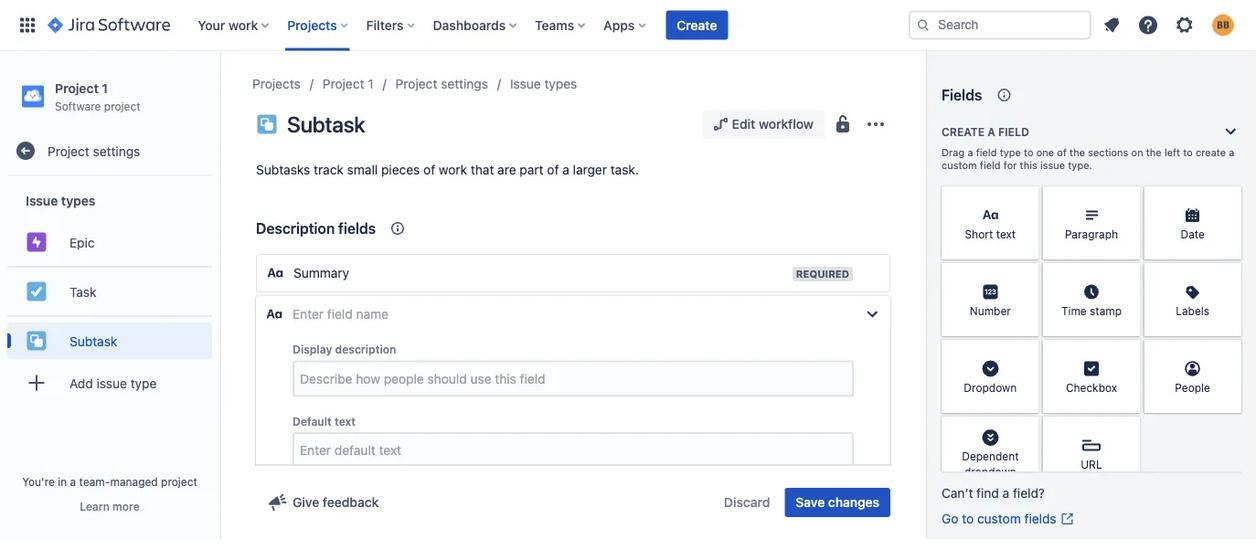 Task type: vqa. For each thing, say whether or not it's contained in the screenshot.
1st Marketing
no



Task type: locate. For each thing, give the bounding box(es) containing it.
issue down one
[[1041, 160, 1065, 171]]

a
[[988, 125, 996, 138], [968, 147, 973, 159], [1229, 147, 1235, 159], [563, 162, 569, 177], [70, 475, 76, 488], [1003, 486, 1010, 501]]

paragraph
[[1065, 228, 1118, 240]]

1 vertical spatial fields
[[1025, 512, 1057, 527]]

people
[[1175, 381, 1211, 394]]

are
[[498, 162, 516, 177]]

project settings link
[[396, 73, 488, 95], [7, 133, 212, 169]]

1 vertical spatial project settings
[[48, 143, 140, 158]]

1 horizontal spatial issue types
[[510, 76, 577, 91]]

1 horizontal spatial project
[[161, 475, 197, 488]]

work inside dropdown button
[[229, 17, 258, 32]]

projects up "project 1"
[[287, 17, 337, 32]]

issue for issue types link
[[510, 76, 541, 91]]

learn more
[[80, 500, 140, 513]]

description
[[256, 220, 335, 237]]

field
[[998, 125, 1030, 138], [976, 147, 997, 159], [980, 160, 1001, 171]]

a down more information about the fields image
[[988, 125, 996, 138]]

project settings
[[396, 76, 488, 91], [48, 143, 140, 158]]

projects inside popup button
[[287, 17, 337, 32]]

create
[[677, 17, 717, 32], [942, 125, 985, 138]]

issue types up epic
[[26, 193, 95, 208]]

1 the from the left
[[1070, 147, 1085, 159]]

1 for project 1 software project
[[102, 80, 108, 96]]

0 horizontal spatial issue
[[97, 376, 127, 391]]

projects
[[287, 17, 337, 32], [252, 76, 301, 91]]

no restrictions image
[[832, 113, 854, 135]]

1 vertical spatial issue
[[97, 376, 127, 391]]

1 vertical spatial types
[[61, 193, 95, 208]]

1 vertical spatial projects
[[252, 76, 301, 91]]

1 horizontal spatial settings
[[441, 76, 488, 91]]

1 horizontal spatial issue
[[1041, 160, 1065, 171]]

0 vertical spatial work
[[229, 17, 258, 32]]

types up epic
[[61, 193, 95, 208]]

0 horizontal spatial project settings link
[[7, 133, 212, 169]]

1 horizontal spatial create
[[942, 125, 985, 138]]

project right managed
[[161, 475, 197, 488]]

0 vertical spatial fields
[[338, 220, 376, 237]]

small
[[347, 162, 378, 177]]

on
[[1132, 147, 1144, 159]]

group containing issue types
[[7, 177, 212, 413]]

add issue type button
[[7, 365, 212, 402]]

project up software on the top left
[[55, 80, 99, 96]]

feedback
[[323, 495, 379, 510]]

fields left more information about the context fields image
[[338, 220, 376, 237]]

issue inside drag a field type to one of the sections on the left to create a custom field for this issue type.
[[1041, 160, 1065, 171]]

checkbox
[[1066, 381, 1118, 394]]

field for create
[[998, 125, 1030, 138]]

fields
[[338, 220, 376, 237], [1025, 512, 1057, 527]]

your profile and settings image
[[1213, 14, 1234, 36]]

description fields
[[256, 220, 376, 237]]

0 horizontal spatial work
[[229, 17, 258, 32]]

0 vertical spatial project
[[104, 99, 140, 112]]

epic link
[[7, 224, 212, 261]]

subtask up track
[[287, 112, 365, 137]]

1 vertical spatial project settings link
[[7, 133, 212, 169]]

types for group containing issue types
[[61, 193, 95, 208]]

settings image
[[1174, 14, 1196, 36]]

field down create a field on the right of the page
[[976, 147, 997, 159]]

settings down primary element
[[441, 76, 488, 91]]

issue up epic link
[[26, 193, 58, 208]]

banner
[[0, 0, 1256, 51]]

types
[[544, 76, 577, 91], [61, 193, 95, 208]]

issue types down "teams"
[[510, 76, 577, 91]]

the up type.
[[1070, 147, 1085, 159]]

workflow
[[759, 117, 814, 132]]

work left that
[[439, 162, 467, 177]]

more information image for dropdown
[[1016, 342, 1038, 364]]

apps
[[604, 17, 635, 32]]

more information image
[[1016, 188, 1038, 210], [1016, 265, 1038, 287], [1218, 265, 1240, 287], [1016, 342, 1038, 364], [1016, 419, 1038, 441]]

of inside drag a field type to one of the sections on the left to create a custom field for this issue type.
[[1057, 147, 1067, 159]]

project down filters popup button
[[396, 76, 437, 91]]

to up this
[[1024, 147, 1034, 159]]

task.
[[611, 162, 639, 177]]

subtask link
[[7, 323, 212, 360]]

subtask up add
[[69, 334, 117, 349]]

issue inside group
[[26, 193, 58, 208]]

edit workflow
[[732, 117, 814, 132]]

summary
[[294, 266, 349, 281]]

0 horizontal spatial issue types
[[26, 193, 95, 208]]

text right default
[[335, 415, 356, 428]]

create up drag
[[942, 125, 985, 138]]

project settings link down primary element
[[396, 73, 488, 95]]

of right one
[[1057, 147, 1067, 159]]

type up for
[[1000, 147, 1021, 159]]

more information image for number
[[1016, 265, 1038, 287]]

1 for project 1
[[368, 76, 374, 91]]

text
[[996, 228, 1016, 240], [335, 415, 356, 428]]

0 horizontal spatial text
[[335, 415, 356, 428]]

more information image
[[1117, 188, 1139, 210], [1218, 188, 1240, 210], [1117, 265, 1139, 287], [1117, 342, 1139, 364], [1218, 342, 1240, 364]]

0 horizontal spatial create
[[677, 17, 717, 32]]

1 horizontal spatial type
[[1000, 147, 1021, 159]]

0 horizontal spatial settings
[[93, 143, 140, 158]]

field left for
[[980, 160, 1001, 171]]

Default text field
[[294, 434, 852, 467]]

0 vertical spatial create
[[677, 17, 717, 32]]

more information image for date
[[1218, 188, 1240, 210]]

give feedback
[[293, 495, 379, 510]]

text right "short"
[[996, 228, 1016, 240]]

a right in
[[70, 475, 76, 488]]

subtask
[[287, 112, 365, 137], [69, 334, 117, 349]]

0 vertical spatial subtask
[[287, 112, 365, 137]]

1 horizontal spatial types
[[544, 76, 577, 91]]

types inside group
[[61, 193, 95, 208]]

save changes button
[[785, 488, 891, 518]]

dashboards button
[[428, 11, 524, 40]]

types down teams popup button
[[544, 76, 577, 91]]

can't find a field?
[[942, 486, 1045, 501]]

0 vertical spatial settings
[[441, 76, 488, 91]]

issue
[[1041, 160, 1065, 171], [97, 376, 127, 391]]

1 vertical spatial project
[[161, 475, 197, 488]]

0 horizontal spatial of
[[423, 162, 435, 177]]

project settings down primary element
[[396, 76, 488, 91]]

custom down can't find a field?
[[977, 512, 1021, 527]]

give
[[293, 495, 319, 510]]

subtasks
[[256, 162, 310, 177]]

edit
[[732, 117, 756, 132]]

0 vertical spatial issue types
[[510, 76, 577, 91]]

0 vertical spatial issue
[[510, 76, 541, 91]]

date
[[1181, 228, 1205, 240]]

more information about the context fields image
[[387, 218, 409, 240]]

0 horizontal spatial the
[[1070, 147, 1085, 159]]

1 vertical spatial field
[[976, 147, 997, 159]]

project 1 software project
[[55, 80, 140, 112]]

add issue type
[[69, 376, 157, 391]]

1 horizontal spatial project settings
[[396, 76, 488, 91]]

give feedback button
[[256, 488, 390, 518]]

drag a field type to one of the sections on the left to create a custom field for this issue type.
[[942, 147, 1235, 171]]

create for create
[[677, 17, 717, 32]]

create for create a field
[[942, 125, 985, 138]]

0 horizontal spatial 1
[[102, 80, 108, 96]]

a left larger at the top left of the page
[[563, 162, 569, 177]]

0 vertical spatial project settings link
[[396, 73, 488, 95]]

issue types for group containing issue types
[[26, 193, 95, 208]]

field for drag
[[976, 147, 997, 159]]

1 vertical spatial subtask
[[69, 334, 117, 349]]

1 horizontal spatial subtask
[[287, 112, 365, 137]]

1 vertical spatial issue types
[[26, 193, 95, 208]]

0 vertical spatial issue
[[1041, 160, 1065, 171]]

project settings link down software on the top left
[[7, 133, 212, 169]]

jira software image
[[48, 14, 170, 36], [48, 14, 170, 36]]

discard
[[724, 495, 770, 510]]

0 horizontal spatial type
[[131, 376, 157, 391]]

of
[[1057, 147, 1067, 159], [423, 162, 435, 177], [547, 162, 559, 177]]

projects for projects link
[[252, 76, 301, 91]]

1 horizontal spatial 1
[[368, 76, 374, 91]]

project inside project 1 software project
[[55, 80, 99, 96]]

this link will be opened in a new tab image
[[1060, 512, 1075, 527]]

custom
[[942, 160, 977, 171], [977, 512, 1021, 527]]

teams
[[535, 17, 574, 32]]

1 horizontal spatial work
[[439, 162, 467, 177]]

the right on
[[1146, 147, 1162, 159]]

to right go
[[962, 512, 974, 527]]

description
[[335, 343, 396, 356]]

in
[[58, 475, 67, 488]]

0 vertical spatial field
[[998, 125, 1030, 138]]

1 vertical spatial work
[[439, 162, 467, 177]]

more information image for labels
[[1218, 265, 1240, 287]]

0 horizontal spatial project settings
[[48, 143, 140, 158]]

0 vertical spatial projects
[[287, 17, 337, 32]]

Display description field
[[294, 363, 852, 395]]

0 horizontal spatial project
[[104, 99, 140, 112]]

of right pieces
[[423, 162, 435, 177]]

1 vertical spatial text
[[335, 415, 356, 428]]

work
[[229, 17, 258, 32], [439, 162, 467, 177]]

project right software on the top left
[[104, 99, 140, 112]]

0 horizontal spatial subtask
[[69, 334, 117, 349]]

search image
[[916, 18, 931, 32]]

0 horizontal spatial issue
[[26, 193, 58, 208]]

issue right add
[[97, 376, 127, 391]]

1 vertical spatial create
[[942, 125, 985, 138]]

larger
[[573, 162, 607, 177]]

edit workflow button
[[703, 110, 825, 139]]

more information image for short text
[[1016, 188, 1038, 210]]

group
[[7, 177, 212, 413]]

1 horizontal spatial text
[[996, 228, 1016, 240]]

add issue type image
[[26, 372, 48, 394]]

that
[[471, 162, 494, 177]]

1 vertical spatial issue
[[26, 193, 58, 208]]

issue types inside group
[[26, 193, 95, 208]]

fields left this link will be opened in a new tab icon
[[1025, 512, 1057, 527]]

subtask group
[[7, 316, 212, 365]]

2 horizontal spatial of
[[1057, 147, 1067, 159]]

work right "your"
[[229, 17, 258, 32]]

0 horizontal spatial types
[[61, 193, 95, 208]]

Enter field name field
[[293, 304, 854, 326]]

1 vertical spatial settings
[[93, 143, 140, 158]]

labels
[[1176, 304, 1210, 317]]

create inside button
[[677, 17, 717, 32]]

custom down drag
[[942, 160, 977, 171]]

0 vertical spatial project settings
[[396, 76, 488, 91]]

issue down "teams"
[[510, 76, 541, 91]]

1 horizontal spatial the
[[1146, 147, 1162, 159]]

1 horizontal spatial issue
[[510, 76, 541, 91]]

type down subtask link
[[131, 376, 157, 391]]

0 vertical spatial types
[[544, 76, 577, 91]]

0 vertical spatial custom
[[942, 160, 977, 171]]

create right apps popup button
[[677, 17, 717, 32]]

to right left
[[1184, 147, 1193, 159]]

project settings down software on the top left
[[48, 143, 140, 158]]

of right part on the top of page
[[547, 162, 559, 177]]

go to custom fields
[[942, 512, 1057, 527]]

issue
[[510, 76, 541, 91], [26, 193, 58, 208]]

0 vertical spatial text
[[996, 228, 1016, 240]]

more information image for dependent dropdown
[[1016, 419, 1038, 441]]

1 horizontal spatial of
[[547, 162, 559, 177]]

2 horizontal spatial to
[[1184, 147, 1193, 159]]

issue for group containing issue types
[[26, 193, 58, 208]]

to
[[1024, 147, 1034, 159], [1184, 147, 1193, 159], [962, 512, 974, 527]]

Search field
[[909, 11, 1092, 40]]

1 vertical spatial type
[[131, 376, 157, 391]]

0 vertical spatial type
[[1000, 147, 1021, 159]]

1 inside project 1 software project
[[102, 80, 108, 96]]

your work
[[198, 17, 258, 32]]

projects up issue type icon
[[252, 76, 301, 91]]

part
[[520, 162, 544, 177]]

project inside project 1 software project
[[104, 99, 140, 112]]

1 horizontal spatial fields
[[1025, 512, 1057, 527]]

settings down project 1 software project
[[93, 143, 140, 158]]

issue types
[[510, 76, 577, 91], [26, 193, 95, 208]]

the
[[1070, 147, 1085, 159], [1146, 147, 1162, 159]]

field up for
[[998, 125, 1030, 138]]



Task type: describe. For each thing, give the bounding box(es) containing it.
short
[[965, 228, 993, 240]]

task
[[69, 284, 96, 299]]

sidebar navigation image
[[199, 73, 240, 110]]

subtask inside group
[[69, 334, 117, 349]]

changes
[[828, 495, 880, 510]]

find
[[977, 486, 999, 501]]

text for default text
[[335, 415, 356, 428]]

1 horizontal spatial to
[[1024, 147, 1034, 159]]

epic
[[69, 235, 95, 250]]

time stamp
[[1062, 304, 1122, 317]]

type inside button
[[131, 376, 157, 391]]

default
[[293, 415, 332, 428]]

can't
[[942, 486, 973, 501]]

left
[[1165, 147, 1181, 159]]

sections
[[1088, 147, 1129, 159]]

types for issue types link
[[544, 76, 577, 91]]

project 1
[[323, 76, 374, 91]]

filters button
[[361, 11, 422, 40]]

more information image for paragraph
[[1117, 188, 1139, 210]]

track
[[314, 162, 344, 177]]

text for short text
[[996, 228, 1016, 240]]

a right "create"
[[1229, 147, 1235, 159]]

more information image for time stamp
[[1117, 265, 1139, 287]]

go
[[942, 512, 959, 527]]

more information about the fields image
[[993, 84, 1015, 106]]

pieces
[[381, 162, 420, 177]]

create a field
[[942, 125, 1030, 138]]

banner containing your work
[[0, 0, 1256, 51]]

primary element
[[11, 0, 909, 51]]

subtasks track small pieces of work that are part of a larger task.
[[256, 162, 639, 177]]

task link
[[7, 274, 212, 310]]

projects for projects popup button
[[287, 17, 337, 32]]

save changes
[[796, 495, 880, 510]]

go to custom fields link
[[942, 510, 1075, 529]]

filters
[[366, 17, 404, 32]]

1 horizontal spatial project settings link
[[396, 73, 488, 95]]

more information image for checkbox
[[1117, 342, 1139, 364]]

you're in a team-managed project
[[22, 475, 197, 488]]

apps button
[[598, 11, 653, 40]]

drag
[[942, 147, 965, 159]]

create
[[1196, 147, 1226, 159]]

issue inside add issue type button
[[97, 376, 127, 391]]

default text
[[293, 415, 356, 428]]

url
[[1081, 458, 1103, 471]]

0 horizontal spatial fields
[[338, 220, 376, 237]]

appswitcher icon image
[[16, 14, 38, 36]]

issue type icon image
[[256, 113, 278, 135]]

create button
[[666, 11, 728, 40]]

team-
[[79, 475, 110, 488]]

2 vertical spatial field
[[980, 160, 1001, 171]]

close field configuration image
[[861, 304, 883, 326]]

more
[[113, 500, 140, 513]]

project down software on the top left
[[48, 143, 89, 158]]

0 horizontal spatial to
[[962, 512, 974, 527]]

help image
[[1138, 14, 1159, 36]]

1 vertical spatial custom
[[977, 512, 1021, 527]]

dashboards
[[433, 17, 506, 32]]

project down projects popup button
[[323, 76, 364, 91]]

dropdown
[[965, 466, 1017, 479]]

for
[[1004, 160, 1017, 171]]

projects button
[[282, 11, 355, 40]]

project 1 link
[[323, 73, 374, 95]]

dropdown
[[964, 381, 1017, 394]]

managed
[[110, 475, 158, 488]]

one
[[1037, 147, 1054, 159]]

teams button
[[530, 11, 593, 40]]

required
[[796, 268, 849, 280]]

save
[[796, 495, 825, 510]]

add
[[69, 376, 93, 391]]

learn more button
[[80, 499, 140, 514]]

your
[[198, 17, 225, 32]]

type inside drag a field type to one of the sections on the left to create a custom field for this issue type.
[[1000, 147, 1021, 159]]

dependent
[[962, 450, 1019, 463]]

discard button
[[713, 488, 781, 518]]

issue types for issue types link
[[510, 76, 577, 91]]

this
[[1020, 160, 1038, 171]]

a right find
[[1003, 486, 1010, 501]]

more options image
[[865, 113, 887, 135]]

issue types link
[[510, 73, 577, 95]]

2 the from the left
[[1146, 147, 1162, 159]]

more information image for people
[[1218, 342, 1240, 364]]

software
[[55, 99, 101, 112]]

type.
[[1068, 160, 1093, 171]]

a right drag
[[968, 147, 973, 159]]

custom inside drag a field type to one of the sections on the left to create a custom field for this issue type.
[[942, 160, 977, 171]]

display description
[[293, 343, 396, 356]]

notifications image
[[1101, 14, 1123, 36]]

short text
[[965, 228, 1016, 240]]

learn
[[80, 500, 110, 513]]

number
[[970, 304, 1011, 317]]

field?
[[1013, 486, 1045, 501]]

projects link
[[252, 73, 301, 95]]

your work button
[[192, 11, 276, 40]]

dependent dropdown
[[962, 450, 1019, 479]]

fields
[[942, 86, 982, 104]]

stamp
[[1090, 304, 1122, 317]]



